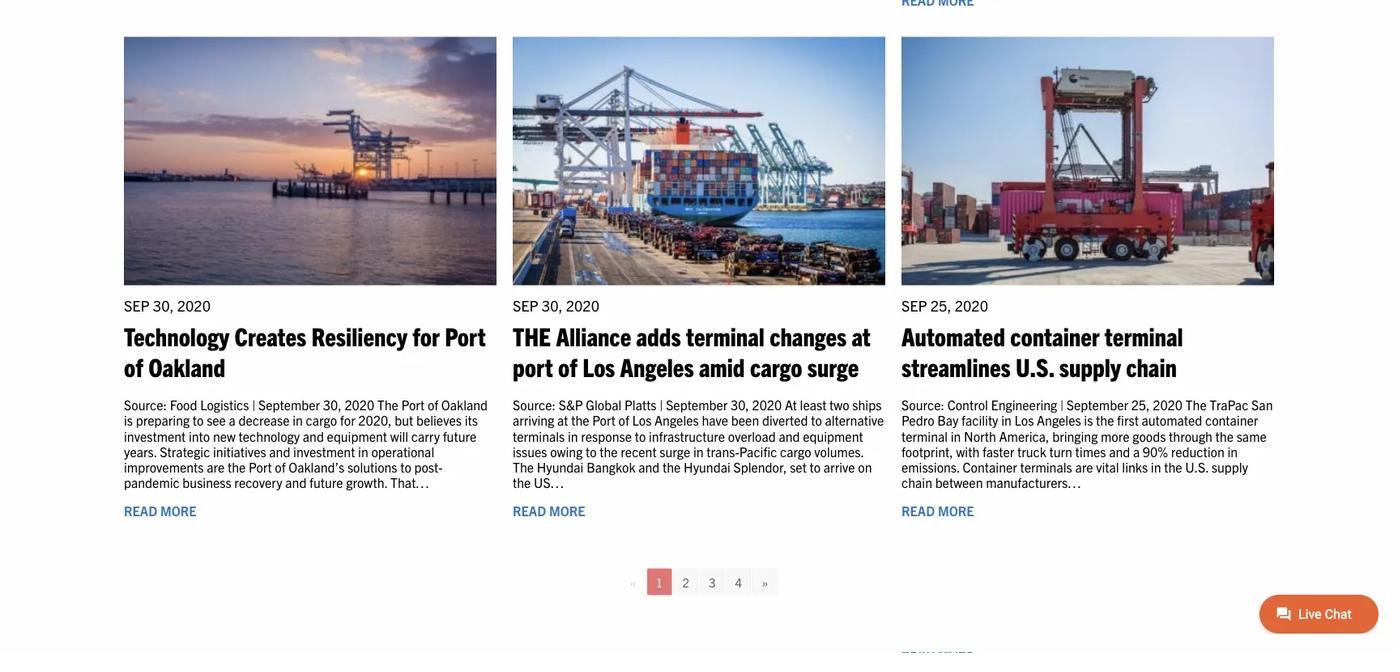 Task type: describe. For each thing, give the bounding box(es) containing it.
streamlines
[[902, 351, 1011, 382]]

with
[[957, 444, 980, 460]]

2020 up automated
[[955, 296, 989, 315]]

equipment inside source: food logistics | september 30, 2020 the port of oakland is preparing to see a decrease in cargo for 2020, but believes its investment into new technology and equipment will carry future years. strategic initiatives and investment in operational improvements are the port of oakland's solutions to post- pandemic business recovery and future growth. that…
[[327, 429, 387, 445]]

more for technology creates resiliency for port of oakland
[[160, 504, 197, 520]]

0 vertical spatial 25,
[[931, 296, 952, 315]]

recovery
[[234, 475, 282, 491]]

chain inside source: control engineering | september 25, 2020 the trapac san pedro bay facility in los angeles is the first automated container terminal in north america, bringing more goods through the same footprint, with faster truck turn times and a 90% reduction in emissions. container terminals are vital links in the u.s. supply chain between manufacturers…
[[902, 475, 933, 491]]

decrease
[[239, 413, 290, 429]]

at
[[785, 397, 797, 414]]

2020 inside source: food logistics | september 30, 2020 the port of oakland is preparing to see a decrease in cargo for 2020, but believes its investment into new technology and equipment will carry future years. strategic initiatives and investment in operational improvements are the port of oakland's solutions to post- pandemic business recovery and future growth. that…
[[345, 397, 374, 414]]

more
[[1101, 429, 1130, 445]]

in left north at the right bottom of the page
[[951, 429, 961, 445]]

emissions.
[[902, 460, 960, 476]]

preparing
[[136, 413, 190, 429]]

business
[[183, 475, 232, 491]]

30, inside source: s&p global platts | september 30, 2020 at least two ships arriving at the port of los angeles have been diverted to alternative terminals in response to infrastructure overload and equipment issues owing to the recent surge in trans-pacific cargo volumes. the hyundai bangkok and the hyundai splendor, set to arrive on the us…
[[731, 397, 749, 414]]

oakland inside technology creates resiliency for port of oakland
[[148, 351, 225, 382]]

are inside source: control engineering | september 25, 2020 the trapac san pedro bay facility in los angeles is the first automated container terminal in north america, bringing more goods through the same footprint, with faster truck turn times and a 90% reduction in emissions. container terminals are vital links in the u.s. supply chain between manufacturers…
[[1076, 460, 1094, 476]]

issues
[[513, 444, 547, 460]]

set
[[790, 460, 807, 476]]

us…
[[534, 475, 564, 491]]

1
[[656, 575, 663, 591]]

but
[[395, 413, 413, 429]]

will
[[390, 429, 409, 445]]

to down the platts
[[635, 429, 646, 445]]

arrive
[[824, 460, 855, 476]]

source: s&p global platts | september 30, 2020 at least two ships arriving at the port of los angeles have been diverted to alternative terminals in response to infrastructure overload and equipment issues owing to the recent surge in trans-pacific cargo volumes. the hyundai bangkok and the hyundai splendor, set to arrive on the us…
[[513, 397, 884, 491]]

the inside source: food logistics | september 30, 2020 the port of oakland is preparing to see a decrease in cargo for 2020, but believes its investment into new technology and equipment will carry future years. strategic initiatives and investment in operational improvements are the port of oakland's solutions to post- pandemic business recovery and future growth. that…
[[228, 460, 246, 476]]

believes
[[416, 413, 462, 429]]

two
[[830, 397, 850, 414]]

the inside source: s&p global platts | september 30, 2020 at least two ships arriving at the port of los angeles have been diverted to alternative terminals in response to infrastructure overload and equipment issues owing to the recent surge in trans-pacific cargo volumes. the hyundai bangkok and the hyundai splendor, set to arrive on the us…
[[513, 460, 534, 476]]

angeles inside the alliance adds terminal changes at port of los angeles amid cargo surge
[[620, 351, 694, 382]]

the for resiliency
[[377, 397, 399, 414]]

global
[[586, 397, 622, 414]]

source: food logistics | september 30, 2020 the port of oakland is preparing to see a decrease in cargo for 2020, but believes its investment into new technology and equipment will carry future years. strategic initiatives and investment in operational improvements are the port of oakland's solutions to post- pandemic business recovery and future growth. that…
[[124, 397, 488, 491]]

port down technology
[[249, 460, 272, 476]]

the alliance adds terminal changes at port of los angeles amid cargo surge
[[513, 321, 871, 382]]

same
[[1237, 429, 1267, 445]]

1 horizontal spatial investment
[[293, 444, 355, 460]]

read more link for automated container terminal streamlines u.s. supply chain
[[902, 504, 975, 520]]

the for terminal
[[1186, 397, 1207, 414]]

faster
[[983, 444, 1015, 460]]

logistics
[[200, 397, 249, 414]]

vital
[[1097, 460, 1120, 476]]

infrastructure
[[649, 429, 725, 445]]

supply inside the automated container terminal streamlines u.s. supply chain
[[1060, 351, 1121, 382]]

los inside source: s&p global platts | september 30, 2020 at least two ships arriving at the port of los angeles have been diverted to alternative terminals in response to infrastructure overload and equipment issues owing to the recent surge in trans-pacific cargo volumes. the hyundai bangkok and the hyundai splendor, set to arrive on the us…
[[632, 413, 652, 429]]

30, up the
[[542, 296, 563, 315]]

port
[[513, 351, 553, 382]]

on
[[858, 460, 872, 476]]

»
[[762, 575, 769, 591]]

san
[[1252, 397, 1273, 414]]

initiatives
[[213, 444, 266, 460]]

to left post-
[[400, 460, 412, 476]]

technology creates resiliency for port of oakland article
[[124, 37, 497, 533]]

the down infrastructure
[[663, 460, 681, 476]]

sep 30, 2020 for the
[[513, 296, 600, 315]]

least
[[800, 397, 827, 414]]

supply inside source: control engineering | september 25, 2020 the trapac san pedro bay facility in los angeles is the first automated container terminal in north america, bringing more goods through the same footprint, with faster truck turn times and a 90% reduction in emissions. container terminals are vital links in the u.s. supply chain between manufacturers…
[[1212, 460, 1249, 476]]

at inside source: s&p global platts | september 30, 2020 at least two ships arriving at the port of los angeles have been diverted to alternative terminals in response to infrastructure overload and equipment issues owing to the recent surge in trans-pacific cargo volumes. the hyundai bangkok and the hyundai splendor, set to arrive on the us…
[[558, 413, 568, 429]]

2020 up technology
[[177, 296, 211, 315]]

3
[[709, 575, 716, 591]]

sep for the alliance adds terminal changes at port of los angeles amid cargo surge
[[513, 296, 539, 315]]

read more for the alliance adds terminal changes at port of los angeles amid cargo surge
[[513, 504, 586, 520]]

september inside source: s&p global platts | september 30, 2020 at least two ships arriving at the port of los angeles have been diverted to alternative terminals in response to infrastructure overload and equipment issues owing to the recent surge in trans-pacific cargo volumes. the hyundai bangkok and the hyundai splendor, set to arrive on the us…
[[666, 397, 728, 414]]

goods
[[1133, 429, 1166, 445]]

chain inside the automated container terminal streamlines u.s. supply chain
[[1126, 351, 1177, 382]]

to left see
[[193, 413, 204, 429]]

2020 inside source: s&p global platts | september 30, 2020 at least two ships arriving at the port of los angeles have been diverted to alternative terminals in response to infrastructure overload and equipment issues owing to the recent surge in trans-pacific cargo volumes. the hyundai bangkok and the hyundai splendor, set to arrive on the us…
[[752, 397, 782, 414]]

2020,
[[358, 413, 392, 429]]

a inside source: control engineering | september 25, 2020 the trapac san pedro bay facility in los angeles is the first automated container terminal in north america, bringing more goods through the same footprint, with faster truck turn times and a 90% reduction in emissions. container terminals are vital links in the u.s. supply chain between manufacturers…
[[1134, 444, 1140, 460]]

more for automated container terminal streamlines u.s. supply chain
[[938, 504, 975, 520]]

and up the 'oakland's' on the left of the page
[[303, 429, 324, 445]]

strategic
[[160, 444, 210, 460]]

automated container terminal streamlines u.s. supply chain
[[902, 321, 1184, 382]]

the
[[513, 321, 551, 352]]

trapac
[[1210, 397, 1249, 414]]

have
[[702, 413, 729, 429]]

diverted
[[762, 413, 808, 429]]

control
[[948, 397, 989, 414]]

facility
[[962, 413, 999, 429]]

« link
[[621, 569, 646, 596]]

ships
[[853, 397, 882, 414]]

container inside source: control engineering | september 25, 2020 the trapac san pedro bay facility in los angeles is the first automated container terminal in north america, bringing more goods through the same footprint, with faster truck turn times and a 90% reduction in emissions. container terminals are vital links in the u.s. supply chain between manufacturers…
[[1206, 413, 1259, 429]]

port up carry
[[402, 397, 425, 414]]

source: for technology creates resiliency for port of oakland
[[124, 397, 167, 414]]

sep 25, 2020
[[902, 296, 989, 315]]

platts
[[625, 397, 657, 414]]

is inside source: food logistics | september 30, 2020 the port of oakland is preparing to see a decrease in cargo for 2020, but believes its investment into new technology and equipment will carry future years. strategic initiatives and investment in operational improvements are the port of oakland's solutions to post- pandemic business recovery and future growth. that…
[[124, 413, 133, 429]]

port inside source: s&p global platts | september 30, 2020 at least two ships arriving at the port of los angeles have been diverted to alternative terminals in response to infrastructure overload and equipment issues owing to the recent surge in trans-pacific cargo volumes. the hyundai bangkok and the hyundai splendor, set to arrive on the us…
[[593, 413, 616, 429]]

through
[[1169, 429, 1213, 445]]

and right 'recovery'
[[285, 475, 307, 491]]

read for the alliance adds terminal changes at port of los angeles amid cargo surge
[[513, 504, 546, 520]]

in right links
[[1151, 460, 1162, 476]]

between
[[936, 475, 983, 491]]

3 link
[[700, 569, 725, 596]]

creates
[[235, 321, 307, 352]]

photo of trapac los angeles image
[[513, 37, 886, 286]]

carry
[[412, 429, 440, 445]]

resiliency
[[312, 321, 408, 352]]

2 link
[[674, 569, 699, 596]]

to right the owing
[[586, 444, 597, 460]]

2020 up alliance
[[566, 296, 600, 315]]

2020 inside source: control engineering | september 25, 2020 the trapac san pedro bay facility in los angeles is the first automated container terminal in north america, bringing more goods through the same footprint, with faster truck turn times and a 90% reduction in emissions. container terminals are vital links in the u.s. supply chain between manufacturers…
[[1153, 397, 1183, 414]]

trans-
[[707, 444, 740, 460]]

read for automated container terminal streamlines u.s. supply chain
[[902, 504, 935, 520]]

los inside the alliance adds terminal changes at port of los angeles amid cargo surge
[[583, 351, 615, 382]]

technology
[[124, 321, 229, 352]]

truck
[[1018, 444, 1047, 460]]

technology creates resiliency for port of oakland
[[124, 321, 486, 382]]

into
[[189, 429, 210, 445]]

los inside source: control engineering | september 25, 2020 the trapac san pedro bay facility in los angeles is the first automated container terminal in north america, bringing more goods through the same footprint, with faster truck turn times and a 90% reduction in emissions. container terminals are vital links in the u.s. supply chain between manufacturers…
[[1015, 413, 1034, 429]]

read more for automated container terminal streamlines u.s. supply chain
[[902, 504, 975, 520]]

container
[[963, 460, 1018, 476]]

surge inside source: s&p global platts | september 30, 2020 at least two ships arriving at the port of los angeles have been diverted to alternative terminals in response to infrastructure overload and equipment issues owing to the recent surge in trans-pacific cargo volumes. the hyundai bangkok and the hyundai splendor, set to arrive on the us…
[[660, 444, 691, 460]]

read more link for the alliance adds terminal changes at port of los angeles amid cargo surge
[[513, 504, 586, 520]]

0 horizontal spatial future
[[310, 475, 343, 491]]

arriving
[[513, 413, 555, 429]]

a inside source: food logistics | september 30, 2020 the port of oakland is preparing to see a decrease in cargo for 2020, but believes its investment into new technology and equipment will carry future years. strategic initiatives and investment in operational improvements are the port of oakland's solutions to post- pandemic business recovery and future growth. that…
[[229, 413, 236, 429]]

source: control engineering | september 25, 2020 the trapac san pedro bay facility in los angeles is the first automated container terminal in north america, bringing more goods through the same footprint, with faster truck turn times and a 90% reduction in emissions. container terminals are vital links in the u.s. supply chain between manufacturers…
[[902, 397, 1273, 491]]

operational
[[371, 444, 435, 460]]

engineering
[[992, 397, 1058, 414]]

changes
[[770, 321, 847, 352]]

splendor,
[[734, 460, 787, 476]]

pedro
[[902, 413, 935, 429]]

read more link for technology creates resiliency for port of oakland
[[124, 504, 197, 520]]

terminal inside source: control engineering | september 25, 2020 the trapac san pedro bay facility in los angeles is the first automated container terminal in north america, bringing more goods through the same footprint, with faster truck turn times and a 90% reduction in emissions. container terminals are vital links in the u.s. supply chain between manufacturers…
[[902, 429, 948, 445]]

the down through
[[1165, 460, 1183, 476]]

pandemic
[[124, 475, 180, 491]]

1 horizontal spatial future
[[443, 429, 477, 445]]

growth.
[[346, 475, 388, 491]]

amid
[[699, 351, 745, 382]]

improvements
[[124, 460, 204, 476]]

solutions
[[348, 460, 398, 476]]

» link
[[753, 569, 777, 596]]

terminals inside source: control engineering | september 25, 2020 the trapac san pedro bay facility in los angeles is the first automated container terminal in north america, bringing more goods through the same footprint, with faster truck turn times and a 90% reduction in emissions. container terminals are vital links in the u.s. supply chain between manufacturers…
[[1021, 460, 1073, 476]]

source: for the alliance adds terminal changes at port of los angeles amid cargo surge
[[513, 397, 556, 414]]

footprint,
[[902, 444, 954, 460]]



Task type: vqa. For each thing, say whether or not it's contained in the screenshot.
faster
yes



Task type: locate. For each thing, give the bounding box(es) containing it.
1 horizontal spatial sep 30, 2020
[[513, 296, 600, 315]]

in right decrease
[[293, 413, 303, 429]]

september up more
[[1067, 397, 1129, 414]]

25, up goods
[[1132, 397, 1150, 414]]

of inside source: s&p global platts | september 30, 2020 at least two ships arriving at the port of los angeles have been diverted to alternative terminals in response to infrastructure overload and equipment issues owing to the recent surge in trans-pacific cargo volumes. the hyundai bangkok and the hyundai splendor, set to arrive on the us…
[[619, 413, 630, 429]]

| inside source: food logistics | september 30, 2020 the port of oakland is preparing to see a decrease in cargo for 2020, but believes its investment into new technology and equipment will carry future years. strategic initiatives and investment in operational improvements are the port of oakland's solutions to post- pandemic business recovery and future growth. that…
[[252, 397, 256, 414]]

0 horizontal spatial for
[[340, 413, 355, 429]]

2 source: from the left
[[513, 397, 556, 414]]

pacific
[[740, 444, 777, 460]]

0 horizontal spatial container
[[1011, 321, 1100, 352]]

read down pandemic
[[124, 504, 157, 520]]

1 september from the left
[[259, 397, 320, 414]]

port right the s&p
[[593, 413, 616, 429]]

september for technology
[[259, 397, 320, 414]]

turn
[[1050, 444, 1073, 460]]

30, inside source: food logistics | september 30, 2020 the port of oakland is preparing to see a decrease in cargo for 2020, but believes its investment into new technology and equipment will carry future years. strategic initiatives and investment in operational improvements are the port of oakland's solutions to post- pandemic business recovery and future growth. that…
[[323, 397, 342, 414]]

0 horizontal spatial september
[[259, 397, 320, 414]]

source: for automated container terminal streamlines u.s. supply chain
[[902, 397, 945, 414]]

source: inside source: s&p global platts | september 30, 2020 at least two ships arriving at the port of los angeles have been diverted to alternative terminals in response to infrastructure overload and equipment issues owing to the recent surge in trans-pacific cargo volumes. the hyundai bangkok and the hyundai splendor, set to arrive on the us…
[[513, 397, 556, 414]]

2 horizontal spatial los
[[1015, 413, 1034, 429]]

30,
[[153, 296, 174, 315], [542, 296, 563, 315], [323, 397, 342, 414], [731, 397, 749, 414]]

1 read from the left
[[124, 504, 157, 520]]

0 horizontal spatial read
[[124, 504, 157, 520]]

angeles up the platts
[[620, 351, 694, 382]]

1 horizontal spatial 25,
[[1132, 397, 1150, 414]]

that…
[[391, 475, 429, 491]]

source: left the s&p
[[513, 397, 556, 414]]

the up the will on the bottom
[[377, 397, 399, 414]]

1 horizontal spatial read more link
[[513, 504, 586, 520]]

3 sep from the left
[[902, 296, 928, 315]]

3 read more link from the left
[[902, 504, 975, 520]]

container up engineering
[[1011, 321, 1100, 352]]

0 horizontal spatial sep
[[124, 296, 150, 315]]

1 vertical spatial u.s.
[[1186, 460, 1209, 476]]

30, right have in the right bottom of the page
[[731, 397, 749, 414]]

1 horizontal spatial los
[[632, 413, 652, 429]]

sep inside 'technology creates resiliency for port of oakland' article
[[124, 296, 150, 315]]

| right the platts
[[660, 397, 663, 414]]

2 horizontal spatial read
[[902, 504, 935, 520]]

chain
[[1126, 351, 1177, 382], [902, 475, 933, 491]]

30, up technology
[[153, 296, 174, 315]]

read more inside the alliance adds terminal changes at port of los angeles amid cargo surge article
[[513, 504, 586, 520]]

a left 90%
[[1134, 444, 1140, 460]]

of
[[124, 351, 143, 382], [558, 351, 578, 382], [428, 397, 439, 414], [619, 413, 630, 429], [275, 460, 286, 476]]

are inside source: food logistics | september 30, 2020 the port of oakland is preparing to see a decrease in cargo for 2020, but believes its investment into new technology and equipment will carry future years. strategic initiatives and investment in operational improvements are the port of oakland's solutions to post- pandemic business recovery and future growth. that…
[[207, 460, 225, 476]]

sep for automated container terminal streamlines u.s. supply chain
[[902, 296, 928, 315]]

read more down between
[[902, 504, 975, 520]]

0 horizontal spatial at
[[558, 413, 568, 429]]

a right see
[[229, 413, 236, 429]]

sep 30, 2020 for technology
[[124, 296, 211, 315]]

read more link
[[124, 504, 197, 520], [513, 504, 586, 520], [902, 504, 975, 520]]

source:
[[124, 397, 167, 414], [513, 397, 556, 414], [902, 397, 945, 414]]

1 equipment from the left
[[327, 429, 387, 445]]

1 | from the left
[[252, 397, 256, 414]]

u.s. up engineering
[[1016, 351, 1055, 382]]

equipment inside source: s&p global platts | september 30, 2020 at least two ships arriving at the port of los angeles have been diverted to alternative terminals in response to infrastructure overload and equipment issues owing to the recent surge in trans-pacific cargo volumes. the hyundai bangkok and the hyundai splendor, set to arrive on the us…
[[803, 429, 864, 445]]

25, inside source: control engineering | september 25, 2020 the trapac san pedro bay facility in los angeles is the first automated container terminal in north america, bringing more goods through the same footprint, with faster truck turn times and a 90% reduction in emissions. container terminals are vital links in the u.s. supply chain between manufacturers…
[[1132, 397, 1150, 414]]

the left the first
[[1096, 413, 1115, 429]]

september up technology
[[259, 397, 320, 414]]

| up bringing
[[1061, 397, 1064, 414]]

4
[[735, 575, 742, 591]]

bay
[[938, 413, 959, 429]]

0 horizontal spatial u.s.
[[1016, 351, 1055, 382]]

2 horizontal spatial terminal
[[1105, 321, 1184, 352]]

1 vertical spatial for
[[340, 413, 355, 429]]

1 vertical spatial container
[[1206, 413, 1259, 429]]

3 more from the left
[[938, 504, 975, 520]]

post-
[[414, 460, 443, 476]]

2 sep 30, 2020 from the left
[[513, 296, 600, 315]]

automated container terminal streamlines u.s. supply chain article
[[902, 37, 1275, 533]]

the down new
[[228, 460, 246, 476]]

surge inside the alliance adds terminal changes at port of los angeles amid cargo surge
[[808, 351, 859, 382]]

u.s.
[[1016, 351, 1055, 382], [1186, 460, 1209, 476]]

cargo down diverted
[[780, 444, 812, 460]]

the left same
[[1216, 429, 1234, 445]]

source: inside source: control engineering | september 25, 2020 the trapac san pedro bay facility in los angeles is the first automated container terminal in north america, bringing more goods through the same footprint, with faster truck turn times and a 90% reduction in emissions. container terminals are vital links in the u.s. supply chain between manufacturers…
[[902, 397, 945, 414]]

2 read more from the left
[[513, 504, 586, 520]]

the alliance adds terminal changes at port of los angeles amid cargo surge article
[[513, 37, 886, 533]]

2 | from the left
[[660, 397, 663, 414]]

2 read from the left
[[513, 504, 546, 520]]

«
[[630, 575, 637, 591]]

the inside source: food logistics | september 30, 2020 the port of oakland is preparing to see a decrease in cargo for 2020, but believes its investment into new technology and equipment will carry future years. strategic initiatives and investment in operational improvements are the port of oakland's solutions to post- pandemic business recovery and future growth. that…
[[377, 397, 399, 414]]

1 vertical spatial chain
[[902, 475, 933, 491]]

1 sep 30, 2020 from the left
[[124, 296, 211, 315]]

| for automated
[[1061, 397, 1064, 414]]

read more inside 'technology creates resiliency for port of oakland' article
[[124, 504, 197, 520]]

2020 left the at
[[752, 397, 782, 414]]

1 horizontal spatial for
[[413, 321, 440, 352]]

sep up the
[[513, 296, 539, 315]]

1 read more from the left
[[124, 504, 197, 520]]

more
[[160, 504, 197, 520], [549, 504, 586, 520], [938, 504, 975, 520]]

1 horizontal spatial oakland
[[442, 397, 488, 414]]

for left 2020,
[[340, 413, 355, 429]]

volumes.
[[815, 444, 864, 460]]

1 are from the left
[[207, 460, 225, 476]]

in right facility in the right of the page
[[1002, 413, 1012, 429]]

read more inside automated container terminal streamlines u.s. supply chain article
[[902, 504, 975, 520]]

u.s. inside the automated container terminal streamlines u.s. supply chain
[[1016, 351, 1055, 382]]

alliance
[[556, 321, 631, 352]]

0 horizontal spatial the
[[377, 397, 399, 414]]

| inside source: control engineering | september 25, 2020 the trapac san pedro bay facility in los angeles is the first automated container terminal in north america, bringing more goods through the same footprint, with faster truck turn times and a 90% reduction in emissions. container terminals are vital links in the u.s. supply chain between manufacturers…
[[1061, 397, 1064, 414]]

surge up two
[[808, 351, 859, 382]]

| right the "logistics"
[[252, 397, 256, 414]]

0 vertical spatial for
[[413, 321, 440, 352]]

and
[[303, 429, 324, 445], [779, 429, 800, 445], [269, 444, 290, 460], [1109, 444, 1131, 460], [639, 460, 660, 476], [285, 475, 307, 491]]

1 more from the left
[[160, 504, 197, 520]]

angeles inside source: s&p global platts | september 30, 2020 at least two ships arriving at the port of los angeles have been diverted to alternative terminals in response to infrastructure overload and equipment issues owing to the recent surge in trans-pacific cargo volumes. the hyundai bangkok and the hyundai splendor, set to arrive on the us…
[[655, 413, 699, 429]]

1 vertical spatial supply
[[1212, 460, 1249, 476]]

0 horizontal spatial read more
[[124, 504, 197, 520]]

sep up automated
[[902, 296, 928, 315]]

2 hyundai from the left
[[684, 460, 731, 476]]

1 horizontal spatial chain
[[1126, 351, 1177, 382]]

september inside source: control engineering | september 25, 2020 the trapac san pedro bay facility in los angeles is the first automated container terminal in north america, bringing more goods through the same footprint, with faster truck turn times and a 90% reduction in emissions. container terminals are vital links in the u.s. supply chain between manufacturers…
[[1067, 397, 1129, 414]]

1 is from the left
[[124, 413, 133, 429]]

to left two
[[811, 413, 822, 429]]

port
[[445, 321, 486, 352], [402, 397, 425, 414], [593, 413, 616, 429], [249, 460, 272, 476]]

1 horizontal spatial sep
[[513, 296, 539, 315]]

2 horizontal spatial read more link
[[902, 504, 975, 520]]

2 vertical spatial cargo
[[780, 444, 812, 460]]

the left recent
[[600, 444, 618, 460]]

recent
[[621, 444, 657, 460]]

2020
[[177, 296, 211, 315], [566, 296, 600, 315], [955, 296, 989, 315], [345, 397, 374, 414], [752, 397, 782, 414], [1153, 397, 1183, 414]]

adds
[[637, 321, 681, 352]]

the left the owing
[[513, 460, 534, 476]]

0 horizontal spatial los
[[583, 351, 615, 382]]

in
[[293, 413, 303, 429], [1002, 413, 1012, 429], [568, 429, 578, 445], [951, 429, 961, 445], [358, 444, 368, 460], [694, 444, 704, 460], [1228, 444, 1238, 460], [1151, 460, 1162, 476]]

terminal inside the automated container terminal streamlines u.s. supply chain
[[1105, 321, 1184, 352]]

2 equipment from the left
[[803, 429, 864, 445]]

1 read more link from the left
[[124, 504, 197, 520]]

2 horizontal spatial |
[[1061, 397, 1064, 414]]

oakland up food
[[148, 351, 225, 382]]

oakland's
[[289, 460, 345, 476]]

0 horizontal spatial is
[[124, 413, 133, 429]]

for inside technology creates resiliency for port of oakland
[[413, 321, 440, 352]]

read more link down pandemic
[[124, 504, 197, 520]]

u.s. inside source: control engineering | september 25, 2020 the trapac san pedro bay facility in los angeles is the first automated container terminal in north america, bringing more goods through the same footprint, with faster truck turn times and a 90% reduction in emissions. container terminals are vital links in the u.s. supply chain between manufacturers…
[[1186, 460, 1209, 476]]

supply up the first
[[1060, 351, 1121, 382]]

at right 'arriving'
[[558, 413, 568, 429]]

read inside 'technology creates resiliency for port of oakland' article
[[124, 504, 157, 520]]

september for automated
[[1067, 397, 1129, 414]]

in right reduction
[[1228, 444, 1238, 460]]

automated
[[1142, 413, 1203, 429]]

equipment up 'arrive'
[[803, 429, 864, 445]]

and right 'bangkok'
[[639, 460, 660, 476]]

1 horizontal spatial terminals
[[1021, 460, 1073, 476]]

read more down us…
[[513, 504, 586, 520]]

2020 up goods
[[1153, 397, 1183, 414]]

1 sep from the left
[[124, 296, 150, 315]]

links
[[1123, 460, 1148, 476]]

cargo inside the alliance adds terminal changes at port of los angeles amid cargo surge
[[750, 351, 803, 382]]

90%
[[1143, 444, 1169, 460]]

supply
[[1060, 351, 1121, 382], [1212, 460, 1249, 476]]

1 vertical spatial oakland
[[442, 397, 488, 414]]

0 horizontal spatial terminals
[[513, 429, 565, 445]]

source: left food
[[124, 397, 167, 414]]

is inside source: control engineering | september 25, 2020 the trapac san pedro bay facility in los angeles is the first automated container terminal in north america, bringing more goods through the same footprint, with faster truck turn times and a 90% reduction in emissions. container terminals are vital links in the u.s. supply chain between manufacturers…
[[1085, 413, 1093, 429]]

1 source: from the left
[[124, 397, 167, 414]]

cargo up the at
[[750, 351, 803, 382]]

overload
[[728, 429, 776, 445]]

response
[[581, 429, 632, 445]]

1 horizontal spatial equipment
[[803, 429, 864, 445]]

owing
[[550, 444, 583, 460]]

equipment up solutions
[[327, 429, 387, 445]]

technology
[[239, 429, 300, 445]]

read more link inside the alliance adds terminal changes at port of los angeles amid cargo surge article
[[513, 504, 586, 520]]

2020 left but
[[345, 397, 374, 414]]

0 horizontal spatial source:
[[124, 397, 167, 414]]

0 vertical spatial u.s.
[[1016, 351, 1055, 382]]

1 vertical spatial 25,
[[1132, 397, 1150, 414]]

0 vertical spatial cargo
[[750, 351, 803, 382]]

terminals down the s&p
[[513, 429, 565, 445]]

alternative
[[825, 413, 884, 429]]

terminals inside source: s&p global platts | september 30, 2020 at least two ships arriving at the port of los angeles have been diverted to alternative terminals in response to infrastructure overload and equipment issues owing to the recent surge in trans-pacific cargo volumes. the hyundai bangkok and the hyundai splendor, set to arrive on the us…
[[513, 429, 565, 445]]

chain up automated
[[1126, 351, 1177, 382]]

north
[[964, 429, 997, 445]]

1 vertical spatial future
[[310, 475, 343, 491]]

in up growth.
[[358, 444, 368, 460]]

1 horizontal spatial supply
[[1212, 460, 1249, 476]]

0 vertical spatial terminals
[[513, 429, 565, 445]]

1 horizontal spatial the
[[513, 460, 534, 476]]

container up reduction
[[1206, 413, 1259, 429]]

read more link inside 'technology creates resiliency for port of oakland' article
[[124, 504, 197, 520]]

1 horizontal spatial terminal
[[902, 429, 948, 445]]

1 vertical spatial at
[[558, 413, 568, 429]]

more inside the alliance adds terminal changes at port of los angeles amid cargo surge article
[[549, 504, 586, 520]]

2 horizontal spatial more
[[938, 504, 975, 520]]

at right changes
[[852, 321, 871, 352]]

of inside technology creates resiliency for port of oakland
[[124, 351, 143, 382]]

chain down the footprint, on the right of the page
[[902, 475, 933, 491]]

0 horizontal spatial a
[[229, 413, 236, 429]]

sep 30, 2020 up the
[[513, 296, 600, 315]]

read inside the alliance adds terminal changes at port of los angeles amid cargo surge article
[[513, 504, 546, 520]]

1 vertical spatial a
[[1134, 444, 1140, 460]]

in down the s&p
[[568, 429, 578, 445]]

sep inside the alliance adds terminal changes at port of los angeles amid cargo surge article
[[513, 296, 539, 315]]

times
[[1076, 444, 1106, 460]]

0 horizontal spatial chain
[[902, 475, 933, 491]]

1 link
[[647, 569, 672, 596]]

manufacturers…
[[986, 475, 1082, 491]]

1 horizontal spatial read
[[513, 504, 546, 520]]

angeles
[[620, 351, 694, 382], [655, 413, 699, 429], [1037, 413, 1082, 429]]

is left more
[[1085, 413, 1093, 429]]

25,
[[931, 296, 952, 315], [1132, 397, 1150, 414]]

2 horizontal spatial read more
[[902, 504, 975, 520]]

3 read from the left
[[902, 504, 935, 520]]

0 horizontal spatial supply
[[1060, 351, 1121, 382]]

0 vertical spatial container
[[1011, 321, 1100, 352]]

1 horizontal spatial hyundai
[[684, 460, 731, 476]]

more inside automated container terminal streamlines u.s. supply chain article
[[938, 504, 975, 520]]

read inside automated container terminal streamlines u.s. supply chain article
[[902, 504, 935, 520]]

2 more from the left
[[549, 504, 586, 520]]

of up recent
[[619, 413, 630, 429]]

0 horizontal spatial equipment
[[327, 429, 387, 445]]

container inside the automated container terminal streamlines u.s. supply chain
[[1011, 321, 1100, 352]]

1 horizontal spatial is
[[1085, 413, 1093, 429]]

1 horizontal spatial container
[[1206, 413, 1259, 429]]

0 horizontal spatial more
[[160, 504, 197, 520]]

2 horizontal spatial source:
[[902, 397, 945, 414]]

see
[[207, 413, 226, 429]]

to right set
[[810, 460, 821, 476]]

0 vertical spatial future
[[443, 429, 477, 445]]

september up infrastructure
[[666, 397, 728, 414]]

future left growth.
[[310, 475, 343, 491]]

0 horizontal spatial read more link
[[124, 504, 197, 520]]

future
[[443, 429, 477, 445], [310, 475, 343, 491]]

investment up improvements
[[124, 429, 186, 445]]

to
[[193, 413, 204, 429], [811, 413, 822, 429], [635, 429, 646, 445], [586, 444, 597, 460], [400, 460, 412, 476], [810, 460, 821, 476]]

2 read more link from the left
[[513, 504, 586, 520]]

0 horizontal spatial hyundai
[[537, 460, 584, 476]]

2 are from the left
[[1076, 460, 1094, 476]]

oakland inside source: food logistics | september 30, 2020 the port of oakland is preparing to see a decrease in cargo for 2020, but believes its investment into new technology and equipment will carry future years. strategic initiatives and investment in operational improvements are the port of oakland's solutions to post- pandemic business recovery and future growth. that…
[[442, 397, 488, 414]]

cargo inside source: s&p global platts | september 30, 2020 at least two ships arriving at the port of los angeles have been diverted to alternative terminals in response to infrastructure overload and equipment issues owing to the recent surge in trans-pacific cargo volumes. the hyundai bangkok and the hyundai splendor, set to arrive on the us…
[[780, 444, 812, 460]]

0 vertical spatial a
[[229, 413, 236, 429]]

los up global
[[583, 351, 615, 382]]

1 horizontal spatial are
[[1076, 460, 1094, 476]]

september inside source: food logistics | september 30, 2020 the port of oakland is preparing to see a decrease in cargo for 2020, but believes its investment into new technology and equipment will carry future years. strategic initiatives and investment in operational improvements are the port of oakland's solutions to post- pandemic business recovery and future growth. that…
[[259, 397, 320, 414]]

read more
[[124, 504, 197, 520], [513, 504, 586, 520], [902, 504, 975, 520]]

1 horizontal spatial read more
[[513, 504, 586, 520]]

in left trans-
[[694, 444, 704, 460]]

los up truck
[[1015, 413, 1034, 429]]

future right carry
[[443, 429, 477, 445]]

0 horizontal spatial are
[[207, 460, 225, 476]]

sep inside automated container terminal streamlines u.s. supply chain article
[[902, 296, 928, 315]]

port left the
[[445, 321, 486, 352]]

1 horizontal spatial at
[[852, 321, 871, 352]]

read more link inside automated container terminal streamlines u.s. supply chain article
[[902, 504, 975, 520]]

the inside source: control engineering | september 25, 2020 the trapac san pedro bay facility in los angeles is the first automated container terminal in north america, bringing more goods through the same footprint, with faster truck turn times and a 90% reduction in emissions. container terminals are vital links in the u.s. supply chain between manufacturers…
[[1186, 397, 1207, 414]]

2 horizontal spatial sep
[[902, 296, 928, 315]]

1 vertical spatial surge
[[660, 444, 691, 460]]

of inside the alliance adds terminal changes at port of los angeles amid cargo surge
[[558, 351, 578, 382]]

0 horizontal spatial 25,
[[931, 296, 952, 315]]

sep 30, 2020 inside 'technology creates resiliency for port of oakland' article
[[124, 296, 211, 315]]

read more link down us…
[[513, 504, 586, 520]]

0 horizontal spatial terminal
[[686, 321, 765, 352]]

and down decrease
[[269, 444, 290, 460]]

more for the alliance adds terminal changes at port of los angeles amid cargo surge
[[549, 504, 586, 520]]

surge right recent
[[660, 444, 691, 460]]

2
[[683, 575, 690, 591]]

terminals
[[513, 429, 565, 445], [1021, 460, 1073, 476]]

0 horizontal spatial surge
[[660, 444, 691, 460]]

1 horizontal spatial a
[[1134, 444, 1140, 460]]

1 horizontal spatial more
[[549, 504, 586, 520]]

s&p
[[559, 397, 583, 414]]

0 horizontal spatial oakland
[[148, 351, 225, 382]]

more down between
[[938, 504, 975, 520]]

been
[[732, 413, 759, 429]]

sep up technology
[[124, 296, 150, 315]]

years.
[[124, 444, 157, 460]]

america,
[[1000, 429, 1050, 445]]

new
[[213, 429, 236, 445]]

| inside source: s&p global platts | september 30, 2020 at least two ships arriving at the port of los angeles have been diverted to alternative terminals in response to infrastructure overload and equipment issues owing to the recent surge in trans-pacific cargo volumes. the hyundai bangkok and the hyundai splendor, set to arrive on the us…
[[660, 397, 663, 414]]

hyundai left 'bangkok'
[[537, 460, 584, 476]]

for right resiliency
[[413, 321, 440, 352]]

of right port
[[558, 351, 578, 382]]

for
[[413, 321, 440, 352], [340, 413, 355, 429]]

supply down same
[[1212, 460, 1249, 476]]

read down emissions.
[[902, 504, 935, 520]]

2 september from the left
[[666, 397, 728, 414]]

3 source: from the left
[[902, 397, 945, 414]]

terminal inside the alliance adds terminal changes at port of los angeles amid cargo surge
[[686, 321, 765, 352]]

0 vertical spatial surge
[[808, 351, 859, 382]]

0 vertical spatial oakland
[[148, 351, 225, 382]]

30, left 2020,
[[323, 397, 342, 414]]

read more down pandemic
[[124, 504, 197, 520]]

more inside 'technology creates resiliency for port of oakland' article
[[160, 504, 197, 520]]

its
[[465, 413, 478, 429]]

0 horizontal spatial investment
[[124, 429, 186, 445]]

bangkok
[[587, 460, 636, 476]]

2 horizontal spatial the
[[1186, 397, 1207, 414]]

0 vertical spatial chain
[[1126, 351, 1177, 382]]

and inside source: control engineering | september 25, 2020 the trapac san pedro bay facility in los angeles is the first automated container terminal in north america, bringing more goods through the same footprint, with faster truck turn times and a 90% reduction in emissions. container terminals are vital links in the u.s. supply chain between manufacturers…
[[1109, 444, 1131, 460]]

read down us…
[[513, 504, 546, 520]]

1 horizontal spatial |
[[660, 397, 663, 414]]

cargo up the 'oakland's' on the left of the page
[[306, 413, 337, 429]]

1 horizontal spatial surge
[[808, 351, 859, 382]]

0 horizontal spatial sep 30, 2020
[[124, 296, 211, 315]]

2 horizontal spatial september
[[1067, 397, 1129, 414]]

a
[[229, 413, 236, 429], [1134, 444, 1140, 460]]

for inside source: food logistics | september 30, 2020 the port of oakland is preparing to see a decrease in cargo for 2020, but believes its investment into new technology and equipment will carry future years. strategic initiatives and investment in operational improvements are the port of oakland's solutions to post- pandemic business recovery and future growth. that…
[[340, 413, 355, 429]]

at
[[852, 321, 871, 352], [558, 413, 568, 429]]

angeles inside source: control engineering | september 25, 2020 the trapac san pedro bay facility in los angeles is the first automated container terminal in north america, bringing more goods through the same footprint, with faster truck turn times and a 90% reduction in emissions. container terminals are vital links in the u.s. supply chain between manufacturers…
[[1037, 413, 1082, 429]]

port inside technology creates resiliency for port of oakland
[[445, 321, 486, 352]]

reduction
[[1172, 444, 1225, 460]]

source: inside source: food logistics | september 30, 2020 the port of oakland is preparing to see a decrease in cargo for 2020, but believes its investment into new technology and equipment will carry future years. strategic initiatives and investment in operational improvements are the port of oakland's solutions to post- pandemic business recovery and future growth. that…
[[124, 397, 167, 414]]

first
[[1118, 413, 1139, 429]]

food
[[170, 397, 197, 414]]

3 read more from the left
[[902, 504, 975, 520]]

0 vertical spatial supply
[[1060, 351, 1121, 382]]

the up the owing
[[571, 413, 590, 429]]

of down technology
[[275, 460, 286, 476]]

2 is from the left
[[1085, 413, 1093, 429]]

1 vertical spatial terminals
[[1021, 460, 1073, 476]]

investment up growth.
[[293, 444, 355, 460]]

read for technology creates resiliency for port of oakland
[[124, 504, 157, 520]]

1 hyundai from the left
[[537, 460, 584, 476]]

and right times
[[1109, 444, 1131, 460]]

0 horizontal spatial |
[[252, 397, 256, 414]]

2 sep from the left
[[513, 296, 539, 315]]

read more for technology creates resiliency for port of oakland
[[124, 504, 197, 520]]

| for technology
[[252, 397, 256, 414]]

the left us…
[[513, 475, 531, 491]]

0 vertical spatial at
[[852, 321, 871, 352]]

3 | from the left
[[1061, 397, 1064, 414]]

los up recent
[[632, 413, 652, 429]]

1 horizontal spatial source:
[[513, 397, 556, 414]]

terminals down america,
[[1021, 460, 1073, 476]]

cargo inside source: food logistics | september 30, 2020 the port of oakland is preparing to see a decrease in cargo for 2020, but believes its investment into new technology and equipment will carry future years. strategic initiatives and investment in operational improvements are the port of oakland's solutions to post- pandemic business recovery and future growth. that…
[[306, 413, 337, 429]]

angeles up turn
[[1037, 413, 1082, 429]]

sep for technology creates resiliency for port of oakland
[[124, 296, 150, 315]]

and down the at
[[779, 429, 800, 445]]

3 september from the left
[[1067, 397, 1129, 414]]

sep 30, 2020 inside the alliance adds terminal changes at port of los angeles amid cargo surge article
[[513, 296, 600, 315]]

1 horizontal spatial september
[[666, 397, 728, 414]]

at inside the alliance adds terminal changes at port of los angeles amid cargo surge
[[852, 321, 871, 352]]

are left vital
[[1076, 460, 1094, 476]]

oakland right but
[[442, 397, 488, 414]]

1 vertical spatial cargo
[[306, 413, 337, 429]]

1 horizontal spatial u.s.
[[1186, 460, 1209, 476]]

bringing
[[1053, 429, 1098, 445]]

of up carry
[[428, 397, 439, 414]]



